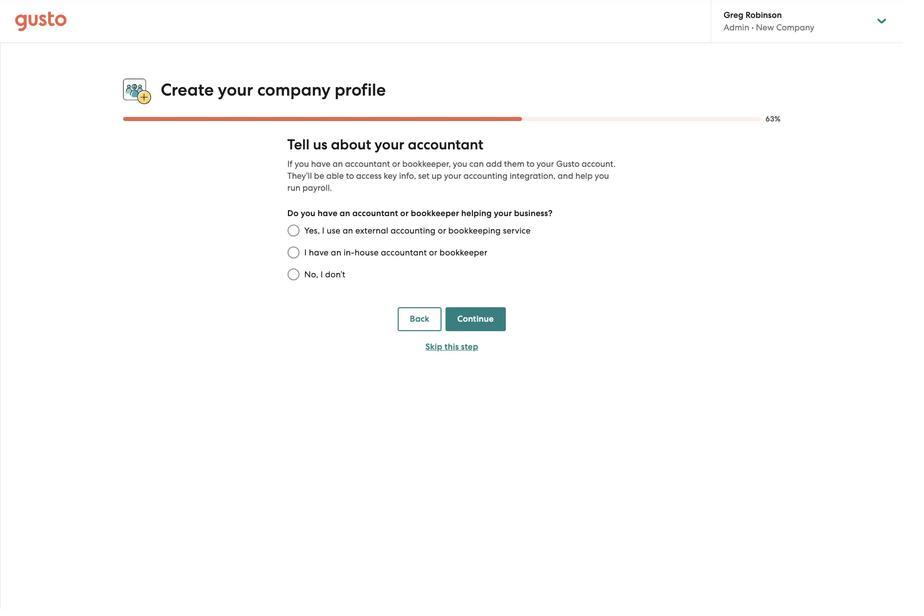 Task type: locate. For each thing, give the bounding box(es) containing it.
i left use
[[322, 226, 325, 236]]

accountant for do you have an accountant or bookkeeper helping your business?
[[352, 208, 398, 219]]

or down the yes, i use an external accounting or bookkeeping service
[[429, 248, 438, 258]]

bookkeeping
[[448, 226, 501, 236]]

or
[[392, 159, 400, 169], [400, 208, 409, 219], [438, 226, 446, 236], [429, 248, 438, 258]]

new
[[756, 22, 774, 32]]

an up use
[[340, 208, 350, 219]]

have up be
[[311, 159, 331, 169]]

step
[[461, 342, 478, 353]]

an inside if you have an accountant or bookkeeper, you can add them to your gusto account. they'll be able to access key info, set up your accounting integration, and help you run payroll.
[[333, 159, 343, 169]]

an left in-
[[331, 248, 342, 258]]

accountant up the access
[[345, 159, 390, 169]]

i
[[322, 226, 325, 236], [304, 248, 307, 258], [321, 270, 323, 280]]

accounting down do you have an accountant or bookkeeper helping your business?
[[391, 226, 436, 236]]

2 vertical spatial i
[[321, 270, 323, 280]]

1 horizontal spatial accounting
[[464, 171, 508, 181]]

about
[[331, 136, 371, 154]]

and
[[558, 171, 573, 181]]

have up use
[[318, 208, 338, 219]]

you
[[295, 159, 309, 169], [453, 159, 467, 169], [595, 171, 609, 181], [301, 208, 316, 219]]

i for no,
[[321, 270, 323, 280]]

accountant inside if you have an accountant or bookkeeper, you can add them to your gusto account. they'll be able to access key info, set up your accounting integration, and help you run payroll.
[[345, 159, 390, 169]]

an
[[333, 159, 343, 169], [340, 208, 350, 219], [343, 226, 353, 236], [331, 248, 342, 258]]

have for have
[[318, 208, 338, 219]]

or inside if you have an accountant or bookkeeper, you can add them to your gusto account. they'll be able to access key info, set up your accounting integration, and help you run payroll.
[[392, 159, 400, 169]]

to up integration, at top right
[[527, 159, 535, 169]]

0 horizontal spatial to
[[346, 171, 354, 181]]

accountant
[[408, 136, 484, 154], [345, 159, 390, 169], [352, 208, 398, 219], [381, 248, 427, 258]]

to right able on the top left of the page
[[346, 171, 354, 181]]

or up key
[[392, 159, 400, 169]]

2 vertical spatial have
[[309, 248, 329, 258]]

to
[[527, 159, 535, 169], [346, 171, 354, 181]]

0 vertical spatial bookkeeper
[[411, 208, 459, 219]]

I have an in-house accountant or bookkeeper radio
[[282, 242, 304, 264]]

profile
[[335, 80, 386, 100]]

0 vertical spatial accounting
[[464, 171, 508, 181]]

you down account.
[[595, 171, 609, 181]]

or up the yes, i use an external accounting or bookkeeping service
[[400, 208, 409, 219]]

if you have an accountant or bookkeeper, you can add them to your gusto account. they'll be able to access key info, set up your accounting integration, and help you run payroll.
[[287, 159, 616, 193]]

house
[[355, 248, 379, 258]]

i for yes,
[[322, 226, 325, 236]]

info,
[[399, 171, 416, 181]]

an for do
[[340, 208, 350, 219]]

robinson
[[746, 10, 782, 20]]

i right no,
[[321, 270, 323, 280]]

company
[[776, 22, 815, 32]]

have up no, i don't
[[309, 248, 329, 258]]

in-
[[344, 248, 355, 258]]

them
[[504, 159, 525, 169]]

have
[[311, 159, 331, 169], [318, 208, 338, 219], [309, 248, 329, 258]]

bookkeeper
[[411, 208, 459, 219], [440, 248, 488, 258]]

accounting
[[464, 171, 508, 181], [391, 226, 436, 236]]

accountant for tell us about your accountant
[[408, 136, 484, 154]]

create
[[161, 80, 214, 100]]

use
[[327, 226, 341, 236]]

accountant up external
[[352, 208, 398, 219]]

accountant up bookkeeper,
[[408, 136, 484, 154]]

0 vertical spatial i
[[322, 226, 325, 236]]

your right up on the top
[[444, 171, 462, 181]]

yes,
[[304, 226, 320, 236]]

1 vertical spatial have
[[318, 208, 338, 219]]

add
[[486, 159, 502, 169]]

your
[[218, 80, 253, 100], [375, 136, 405, 154], [537, 159, 554, 169], [444, 171, 462, 181], [494, 208, 512, 219]]

0 vertical spatial have
[[311, 159, 331, 169]]

accounting down "add"
[[464, 171, 508, 181]]

skip this step
[[425, 342, 478, 353]]

an up able on the top left of the page
[[333, 159, 343, 169]]

i up no,
[[304, 248, 307, 258]]

key
[[384, 171, 397, 181]]

no, i don't
[[304, 270, 346, 280]]

1 vertical spatial accounting
[[391, 226, 436, 236]]

accountant down the yes, i use an external accounting or bookkeeping service
[[381, 248, 427, 258]]

bookkeeper down bookkeeping on the top
[[440, 248, 488, 258]]

0 vertical spatial to
[[527, 159, 535, 169]]

or down do you have an accountant or bookkeeper helping your business?
[[438, 226, 446, 236]]

do you have an accountant or bookkeeper helping your business?
[[287, 208, 553, 219]]

have inside if you have an accountant or bookkeeper, you can add them to your gusto account. they'll be able to access key info, set up your accounting integration, and help you run payroll.
[[311, 159, 331, 169]]

an right use
[[343, 226, 353, 236]]

bookkeeper up the yes, i use an external accounting or bookkeeping service
[[411, 208, 459, 219]]

integration,
[[510, 171, 556, 181]]

greg
[[724, 10, 744, 20]]

an for yes,
[[343, 226, 353, 236]]



Task type: vqa. For each thing, say whether or not it's contained in the screenshot.
,
no



Task type: describe. For each thing, give the bounding box(es) containing it.
payroll.
[[303, 183, 332, 193]]

1 vertical spatial to
[[346, 171, 354, 181]]

access
[[356, 171, 382, 181]]

able
[[326, 171, 344, 181]]

greg robinson admin • new company
[[724, 10, 815, 32]]

this
[[445, 342, 459, 353]]

No, I don't radio
[[282, 264, 304, 286]]

be
[[314, 171, 324, 181]]

helping
[[461, 208, 492, 219]]

no,
[[304, 270, 318, 280]]

continue button
[[445, 308, 506, 332]]

your right create
[[218, 80, 253, 100]]

gusto
[[556, 159, 580, 169]]

1 vertical spatial i
[[304, 248, 307, 258]]

run
[[287, 183, 301, 193]]

tell
[[287, 136, 310, 154]]

an for if
[[333, 159, 343, 169]]

us
[[313, 136, 328, 154]]

external
[[355, 226, 388, 236]]

your up integration, at top right
[[537, 159, 554, 169]]

accounting inside if you have an accountant or bookkeeper, you can add them to your gusto account. they'll be able to access key info, set up your accounting integration, and help you run payroll.
[[464, 171, 508, 181]]

0 horizontal spatial accounting
[[391, 226, 436, 236]]

they'll
[[287, 171, 312, 181]]

you left the can at the top of the page
[[453, 159, 467, 169]]

you right if on the top left of page
[[295, 159, 309, 169]]

help
[[576, 171, 593, 181]]

service
[[503, 226, 531, 236]]

continue
[[457, 314, 494, 325]]

skip this step button
[[398, 336, 506, 360]]

account.
[[582, 159, 616, 169]]

1 horizontal spatial to
[[527, 159, 535, 169]]

create your company profile
[[161, 80, 386, 100]]

1 vertical spatial bookkeeper
[[440, 248, 488, 258]]

up
[[432, 171, 442, 181]]

Yes, I use an external accounting or bookkeeping service radio
[[282, 220, 304, 242]]

accountant for if you have an accountant or bookkeeper, you can add them to your gusto account. they'll be able to access key info, set up your accounting integration, and help you run payroll.
[[345, 159, 390, 169]]

admin
[[724, 22, 750, 32]]

63%
[[766, 115, 781, 124]]

i have an in-house accountant or bookkeeper
[[304, 248, 488, 258]]

have for about
[[311, 159, 331, 169]]

back
[[410, 314, 430, 325]]

tell us about your accountant
[[287, 136, 484, 154]]

back link
[[398, 308, 441, 332]]

you right do
[[301, 208, 316, 219]]

company
[[257, 80, 331, 100]]

set
[[418, 171, 430, 181]]

can
[[470, 159, 484, 169]]

yes, i use an external accounting or bookkeeping service
[[304, 226, 531, 236]]

your up service at the top right
[[494, 208, 512, 219]]

don't
[[325, 270, 346, 280]]

your up key
[[375, 136, 405, 154]]

if
[[287, 159, 293, 169]]

bookkeeper,
[[402, 159, 451, 169]]

home image
[[15, 11, 67, 31]]

skip
[[425, 342, 443, 353]]

business?
[[514, 208, 553, 219]]

do
[[287, 208, 299, 219]]

•
[[752, 22, 754, 32]]



